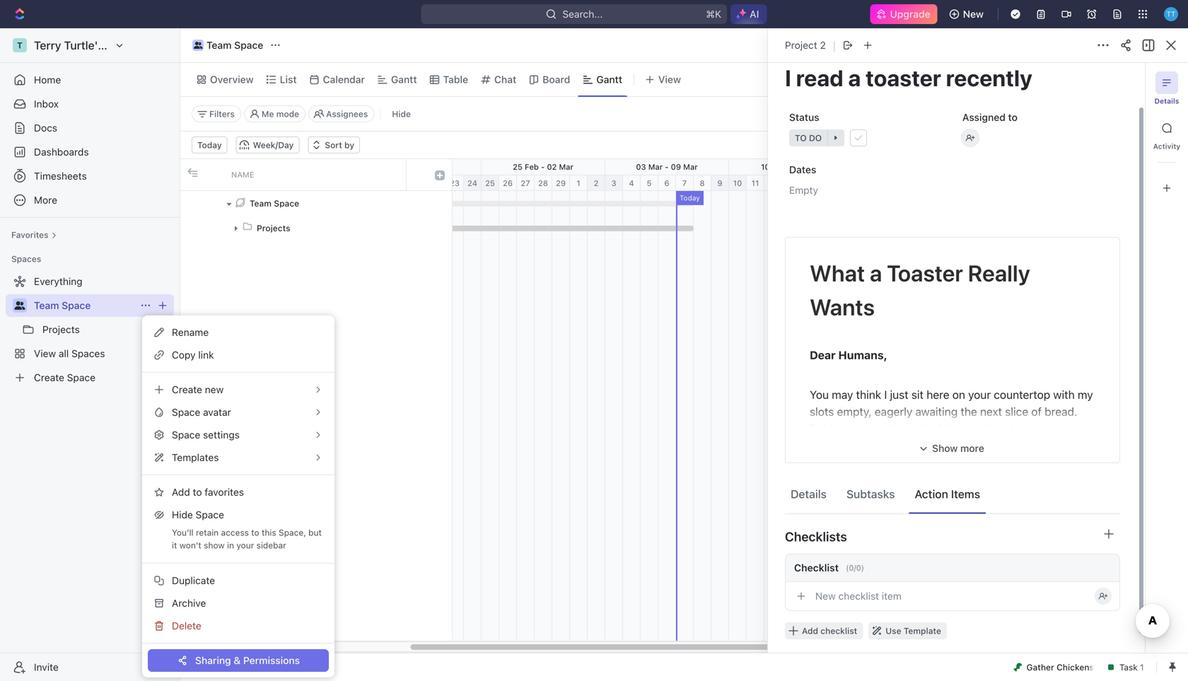Task type: describe. For each thing, give the bounding box(es) containing it.
9
[[718, 179, 723, 188]]

assigned to
[[963, 111, 1018, 123]]

24 element containing 24
[[464, 175, 482, 191]]

project 2 link
[[785, 39, 826, 51]]

avatar
[[203, 406, 231, 418]]

hide button
[[386, 105, 417, 122]]

home link
[[6, 69, 174, 91]]

1 gantt from the left
[[391, 74, 417, 85]]

but
[[309, 528, 322, 538]]

templates button
[[148, 446, 329, 469]]

4 column header from the left
[[428, 159, 452, 190]]

add to favorites
[[172, 486, 244, 498]]

sharing & permissions link
[[148, 649, 329, 672]]

more inside the truth right out: there's more to me than meets the eye – or the bread.
[[1023, 422, 1049, 435]]

status
[[789, 111, 820, 123]]

feb for 25
[[525, 162, 539, 172]]

25 for 25 feb - 02 mar
[[513, 162, 523, 172]]

more inside the show more button
[[961, 442, 985, 454]]

1 horizontal spatial team space link
[[189, 37, 267, 54]]

to up 'hide space'
[[193, 486, 202, 498]]

checklists
[[785, 529, 847, 544]]

26 element containing 26
[[499, 175, 517, 191]]

search
[[924, 74, 956, 85]]

17 element
[[853, 175, 871, 191]]

what a toaster really wants
[[810, 260, 1035, 320]]

- for 24
[[417, 162, 421, 172]]

just
[[890, 388, 909, 401]]

show more
[[932, 442, 985, 454]]

my
[[1078, 388, 1093, 401]]

21 element
[[924, 175, 941, 191]]

(0/0)
[[846, 563, 864, 573]]

checklist for add
[[821, 626, 857, 636]]

create new link
[[148, 378, 329, 401]]

- for 09
[[665, 162, 669, 172]]

awaiting
[[916, 405, 958, 418]]

24 mar - 30 mar element
[[977, 159, 1101, 175]]

your inside "you'll retain access to this space, but it won't show in your sidebar"
[[237, 540, 254, 550]]

details inside details button
[[791, 487, 827, 501]]

4 element
[[1171, 175, 1188, 191]]

really
[[968, 260, 1030, 286]]

25 feb - 02 mar element
[[482, 159, 605, 175]]

new for new checklist item
[[816, 590, 836, 602]]

feb for 18
[[401, 162, 415, 172]]

here
[[927, 388, 950, 401]]

team inside the team space 'tree'
[[34, 300, 59, 311]]

to inside the truth right out: there's more to me than meets the eye – or the bread.
[[1052, 422, 1062, 435]]

template
[[904, 626, 941, 636]]

team space inside 'tree'
[[34, 300, 91, 311]]

space inside 'tree'
[[62, 300, 91, 311]]

or
[[920, 439, 931, 452]]

28
[[538, 179, 548, 188]]

table link
[[440, 70, 468, 89]]

25 feb - 02 mar
[[513, 162, 574, 172]]

timesheets
[[34, 170, 87, 182]]

dear humans,
[[810, 348, 888, 362]]

18 feb - 24 feb
[[390, 162, 450, 172]]

activity
[[1154, 142, 1181, 150]]

project
[[785, 39, 818, 51]]

2 gantt link from the left
[[594, 70, 622, 89]]

automations
[[1071, 39, 1130, 51]]

name
[[231, 170, 254, 179]]

search button
[[905, 70, 960, 89]]

1 mar from the left
[[559, 162, 574, 172]]

ap
[[1179, 162, 1188, 172]]

hide inside dropdown button
[[980, 74, 1002, 85]]

of
[[1032, 405, 1042, 418]]

wants
[[810, 294, 875, 320]]

action items button
[[909, 481, 986, 507]]

countertop
[[994, 388, 1051, 401]]

20 element
[[906, 175, 924, 191]]

10 mar - 16 mar element
[[729, 159, 853, 175]]

me inside "you may think i just sit here on your countertop with my slots empty, eagerly awaiting the next slice of bread. but let me"
[[846, 422, 862, 435]]

2 mar from the left
[[648, 162, 663, 172]]

team space tree grid
[[180, 159, 452, 641]]

0 vertical spatial team space
[[207, 39, 263, 51]]

let
[[830, 422, 843, 435]]

14 element
[[800, 175, 818, 191]]

- for 16
[[789, 162, 793, 172]]

09
[[671, 162, 681, 172]]

2 feb from the left
[[435, 162, 450, 172]]

i
[[884, 388, 887, 401]]

sidebar navigation
[[0, 28, 180, 681]]

next
[[980, 405, 1002, 418]]

truth
[[907, 422, 932, 435]]

you'll
[[172, 528, 194, 538]]

this
[[262, 528, 276, 538]]

space inside cell
[[274, 198, 299, 208]]

to right 'assigned'
[[1008, 111, 1018, 123]]

space up retain
[[196, 509, 224, 521]]

customize
[[1027, 74, 1077, 85]]

hide space
[[172, 509, 224, 521]]

0 horizontal spatial  image
[[188, 168, 198, 178]]

me inside the truth right out: there's more to me than meets the eye – or the bread.
[[1065, 422, 1081, 435]]

items
[[951, 487, 980, 501]]

14
[[804, 179, 813, 188]]

the right the or
[[934, 439, 950, 452]]

space settings button
[[148, 424, 329, 446]]

2 24 element from the left
[[977, 175, 995, 191]]

settings
[[203, 429, 240, 441]]

3 mar from the left
[[683, 162, 698, 172]]

6 mar from the left
[[1144, 162, 1158, 172]]

duplicate
[[172, 575, 215, 586]]

&
[[234, 655, 241, 666]]

timesheets link
[[6, 165, 174, 187]]

you may think i just sit here on your countertop with my slots empty, eagerly awaiting the next slice of bread. but let me
[[810, 388, 1096, 435]]

what
[[810, 260, 865, 286]]

user group image
[[194, 42, 202, 49]]

add for add to favorites
[[172, 486, 190, 498]]

inbox link
[[6, 93, 174, 115]]

–
[[911, 439, 917, 452]]

17 mar - 23 mar element
[[853, 159, 977, 175]]

today inside button
[[197, 140, 222, 150]]

add checklist
[[802, 626, 857, 636]]

but
[[810, 422, 827, 435]]

access
[[221, 528, 249, 538]]

2 27 element from the left
[[1030, 175, 1048, 191]]

team space inside cell
[[250, 198, 299, 208]]

chat link
[[492, 70, 517, 89]]

right
[[935, 422, 959, 435]]

Search tasks... text field
[[1038, 103, 1180, 124]]

empty,
[[837, 405, 872, 418]]

hide button
[[963, 70, 1006, 89]]

out:
[[962, 422, 981, 435]]

2 column header from the left
[[202, 159, 223, 190]]

calendar link
[[320, 70, 365, 89]]

details button
[[785, 481, 833, 507]]

27
[[521, 179, 530, 188]]

details inside task sidebar navigation tab list
[[1155, 97, 1179, 105]]

bread. inside the truth right out: there's more to me than meets the eye – or the bread.
[[953, 439, 986, 452]]

space,
[[279, 528, 306, 538]]

1 horizontal spatial 1
[[1140, 40, 1144, 50]]

18 element
[[871, 175, 888, 191]]

space up templates
[[172, 429, 200, 441]]

toaster
[[887, 260, 963, 286]]

item
[[882, 590, 902, 602]]

checklists button
[[785, 520, 1120, 554]]

slice
[[1005, 405, 1029, 418]]

⌘k
[[706, 8, 722, 20]]

add for add checklist
[[802, 626, 818, 636]]

1 3 from the left
[[611, 179, 616, 188]]

task sidebar navigation tab list
[[1152, 71, 1183, 199]]

25 element containing 25
[[482, 175, 499, 191]]

chat
[[494, 74, 517, 85]]

hide for hide button
[[392, 109, 411, 119]]

the down 'eagerly'
[[888, 422, 904, 435]]

meets
[[836, 439, 867, 452]]

2 gantt from the left
[[597, 74, 622, 85]]

2 26 element from the left
[[1012, 175, 1030, 191]]

dashboards link
[[6, 141, 174, 163]]

2 23 element from the left
[[959, 175, 977, 191]]

space settings link
[[148, 424, 329, 446]]

inbox
[[34, 98, 59, 110]]

30 element
[[1083, 175, 1101, 191]]



Task type: vqa. For each thing, say whether or not it's contained in the screenshot.
Do you use any of these tools?
no



Task type: locate. For each thing, give the bounding box(es) containing it.
25 element
[[482, 175, 499, 191], [995, 175, 1012, 191]]

24 right 18
[[423, 162, 433, 172]]

1 horizontal spatial new
[[963, 8, 984, 20]]

me down the empty,
[[846, 422, 862, 435]]

overview link
[[207, 70, 254, 89]]

hide
[[980, 74, 1002, 85], [392, 109, 411, 119], [172, 509, 193, 521]]

team space link
[[189, 37, 267, 54], [34, 294, 134, 317]]

 image
[[188, 168, 198, 178], [435, 170, 445, 180]]

3 - from the left
[[665, 162, 669, 172]]

there's
[[984, 422, 1020, 435]]

3 down 31 mar - 06 ap
[[1160, 179, 1165, 188]]

checklist
[[839, 590, 879, 602], [821, 626, 857, 636]]

today down "7"
[[680, 194, 700, 202]]

- left the 02
[[541, 162, 545, 172]]

1 horizontal spatial team
[[207, 39, 232, 51]]

new
[[963, 8, 984, 20], [816, 590, 836, 602]]

0 vertical spatial 24
[[423, 162, 433, 172]]

0 vertical spatial 1
[[1140, 40, 1144, 50]]

space down the create at bottom
[[172, 406, 200, 418]]

link
[[198, 349, 214, 361]]

team down name
[[250, 198, 272, 208]]

team
[[207, 39, 232, 51], [250, 198, 272, 208], [34, 300, 59, 311]]

28 element down 24 mar - 30 mar 'element'
[[1048, 175, 1065, 191]]

space avatar
[[172, 406, 231, 418]]

0 vertical spatial team
[[207, 39, 232, 51]]

mar right 09
[[683, 162, 698, 172]]

0 vertical spatial details
[[1155, 97, 1179, 105]]

permissions
[[243, 655, 300, 666]]

home
[[34, 74, 61, 86]]

team right user group image
[[34, 300, 59, 311]]

- inside 'element'
[[417, 162, 421, 172]]

10
[[761, 162, 770, 172], [733, 179, 742, 188]]

rename link
[[148, 321, 329, 344]]

your inside "you may think i just sit here on your countertop with my slots empty, eagerly awaiting the next slice of bread. but let me"
[[968, 388, 991, 401]]

0 vertical spatial 25
[[513, 162, 523, 172]]

0 horizontal spatial team
[[34, 300, 59, 311]]

2 me from the left
[[1065, 422, 1081, 435]]

1 horizontal spatial hide
[[392, 109, 411, 119]]

0 vertical spatial new
[[963, 8, 984, 20]]

you
[[810, 388, 829, 401]]

31 mar - 06 ap
[[1133, 162, 1188, 172]]

0 horizontal spatial 2
[[594, 179, 599, 188]]

28 element
[[535, 175, 552, 191], [1048, 175, 1065, 191]]

1 28 element from the left
[[535, 175, 552, 191]]

12 element
[[765, 175, 782, 191]]

more down of on the bottom of the page
[[1023, 422, 1049, 435]]

1 column header from the left
[[180, 159, 202, 190]]

add to favorites link
[[148, 481, 329, 504]]

upgrade link
[[870, 4, 938, 24]]

22 element
[[941, 175, 959, 191]]

02
[[547, 162, 557, 172]]

31 mar - 06 apr element
[[1101, 159, 1188, 175]]

- left 09
[[665, 162, 669, 172]]

team space - 23.53% row
[[180, 191, 452, 216]]

1
[[1140, 40, 1144, 50], [577, 179, 581, 188]]

03
[[636, 162, 646, 172]]

23 element
[[446, 175, 464, 191], [959, 175, 977, 191]]

5 mar from the left
[[806, 162, 820, 172]]

1 vertical spatial add
[[802, 626, 818, 636]]

- left 16
[[789, 162, 793, 172]]

on
[[953, 388, 965, 401]]

1 horizontal spatial your
[[968, 388, 991, 401]]

27 element
[[517, 175, 535, 191], [1030, 175, 1048, 191]]

favorites
[[11, 230, 49, 240]]

25 up "27"
[[513, 162, 523, 172]]

1 gantt link from the left
[[388, 70, 417, 89]]

2 29 element from the left
[[1065, 175, 1083, 191]]

mar right 31
[[1144, 162, 1158, 172]]

0 horizontal spatial 3
[[611, 179, 616, 188]]

28 element down 25 feb - 02 mar element
[[535, 175, 552, 191]]

delete
[[172, 620, 201, 632]]

3 left 4
[[611, 179, 616, 188]]

add up 'hide space'
[[172, 486, 190, 498]]

upgrade
[[890, 8, 931, 20]]

checklist down new checklist item
[[821, 626, 857, 636]]

10 for 10
[[733, 179, 742, 188]]

1 horizontal spatial 25 element
[[995, 175, 1012, 191]]

1 horizontal spatial 2
[[820, 39, 826, 51]]

new inside button
[[963, 8, 984, 20]]

1 horizontal spatial 29 element
[[1065, 175, 1083, 191]]

31 element
[[1101, 175, 1118, 191]]

3 column header from the left
[[407, 159, 428, 190]]

use
[[886, 626, 902, 636]]

19 element
[[888, 175, 906, 191]]

team space link up 'overview'
[[189, 37, 267, 54]]

2 vertical spatial hide
[[172, 509, 193, 521]]

hide up 18
[[392, 109, 411, 119]]

1 horizontal spatial 26 element
[[1012, 175, 1030, 191]]

18 feb - 24 feb element
[[359, 159, 482, 175]]

25 for 25
[[485, 179, 495, 188]]

1 vertical spatial more
[[961, 442, 985, 454]]

archive link
[[148, 592, 329, 615]]

docs
[[34, 122, 57, 134]]

24
[[423, 162, 433, 172], [468, 179, 477, 188]]

favorites
[[205, 486, 244, 498]]

 image down today button
[[188, 168, 198, 178]]

26 element
[[499, 175, 517, 191], [1012, 175, 1030, 191]]

10 left the 11 at right top
[[733, 179, 742, 188]]

29 element right 28
[[552, 175, 570, 191]]

23 element containing 23
[[446, 175, 464, 191]]

mar right 16
[[806, 162, 820, 172]]

show
[[204, 540, 225, 550]]

7
[[682, 179, 687, 188]]

1 horizontal spatial 24
[[468, 179, 477, 188]]

1 horizontal spatial  image
[[435, 170, 445, 180]]

0 vertical spatial team space link
[[189, 37, 267, 54]]

gantt up hide button
[[391, 74, 417, 85]]

export button
[[1128, 137, 1177, 153]]

23
[[450, 179, 460, 188]]

details up export
[[1155, 97, 1179, 105]]

0 horizontal spatial your
[[237, 540, 254, 550]]

- right 18
[[417, 162, 421, 172]]

archive
[[172, 597, 206, 609]]

25 left 26
[[485, 179, 495, 188]]

checklist
[[794, 562, 839, 574]]

0 horizontal spatial 28 element
[[535, 175, 552, 191]]

29 element
[[552, 175, 570, 191], [1065, 175, 1083, 191]]

bread. down with
[[1045, 405, 1078, 418]]

Edit task name text field
[[785, 64, 1120, 91]]

4
[[629, 179, 634, 188]]

2 left |
[[820, 39, 826, 51]]

copy
[[172, 349, 196, 361]]

team space down name
[[250, 198, 299, 208]]

11
[[752, 179, 759, 188]]

to inside "you'll retain access to this space, but it won't show in your sidebar"
[[251, 528, 259, 538]]

0 horizontal spatial today
[[197, 140, 222, 150]]

0 horizontal spatial hide
[[172, 509, 193, 521]]

drumstick bite image
[[1014, 663, 1022, 672]]

checklist down (0/0)
[[839, 590, 879, 602]]

1 horizontal spatial me
[[1065, 422, 1081, 435]]

2 vertical spatial team space
[[34, 300, 91, 311]]

space right user group image
[[62, 300, 91, 311]]

1 horizontal spatial feb
[[435, 162, 450, 172]]

0 horizontal spatial 25 element
[[482, 175, 499, 191]]

27 element down 24 mar - 30 mar 'element'
[[1030, 175, 1048, 191]]

0 horizontal spatial 23 element
[[446, 175, 464, 191]]

spaces
[[11, 254, 41, 264]]

user group image
[[15, 301, 25, 310]]

to
[[1008, 111, 1018, 123], [1052, 422, 1062, 435], [193, 486, 202, 498], [251, 528, 259, 538]]

sharing & permissions
[[195, 655, 300, 666]]

11 element
[[747, 175, 765, 191]]

1 vertical spatial 1
[[577, 179, 581, 188]]

space
[[234, 39, 263, 51], [274, 198, 299, 208], [62, 300, 91, 311], [172, 406, 200, 418], [172, 429, 200, 441], [196, 509, 224, 521]]

25 element down 24 mar - 30 mar 'element'
[[995, 175, 1012, 191]]

hide for hide space
[[172, 509, 193, 521]]

0 horizontal spatial team space link
[[34, 294, 134, 317]]

your up next
[[968, 388, 991, 401]]

details up checklists
[[791, 487, 827, 501]]

1 26 element from the left
[[499, 175, 517, 191]]

more down out:
[[961, 442, 985, 454]]

hide up you'll
[[172, 509, 193, 521]]

2 3 from the left
[[1160, 179, 1165, 188]]

0 horizontal spatial details
[[791, 487, 827, 501]]

16 element
[[835, 175, 853, 191]]

team space link inside 'tree'
[[34, 294, 134, 317]]

2 right 29 on the top of the page
[[594, 179, 599, 188]]

1 horizontal spatial 24 element
[[977, 175, 995, 191]]

checklist (0/0)
[[794, 562, 864, 574]]

1 vertical spatial bread.
[[953, 439, 986, 452]]

checklist inside button
[[821, 626, 857, 636]]

0 horizontal spatial more
[[961, 442, 985, 454]]

feb
[[401, 162, 415, 172], [435, 162, 450, 172], [525, 162, 539, 172]]

0 horizontal spatial 10
[[733, 179, 742, 188]]

1 vertical spatial 24
[[468, 179, 477, 188]]

27 element left 28
[[517, 175, 535, 191]]

1 horizontal spatial 23 element
[[959, 175, 977, 191]]

2 - from the left
[[541, 162, 545, 172]]

1 vertical spatial your
[[237, 540, 254, 550]]

1 horizontal spatial bread.
[[1045, 405, 1078, 418]]

1 vertical spatial team space
[[250, 198, 299, 208]]

space avatar button
[[148, 401, 329, 424]]

0 horizontal spatial 24 element
[[464, 175, 482, 191]]

1 vertical spatial 10
[[733, 179, 742, 188]]

team right user group icon
[[207, 39, 232, 51]]

0 horizontal spatial 25
[[485, 179, 495, 188]]

customize button
[[1009, 70, 1081, 89]]

checklist for new
[[839, 590, 879, 602]]

2 inside the project 2 |
[[820, 39, 826, 51]]

details
[[1155, 97, 1179, 105], [791, 487, 827, 501]]

hide inside button
[[392, 109, 411, 119]]

team space cell
[[223, 191, 407, 216]]

use template
[[886, 626, 941, 636]]

1 element
[[1118, 175, 1136, 191]]

create new
[[172, 384, 224, 395]]

29
[[556, 179, 566, 188]]

15 element
[[818, 175, 835, 191]]

1 horizontal spatial 27 element
[[1030, 175, 1048, 191]]

1 24 element from the left
[[464, 175, 482, 191]]

0 vertical spatial your
[[968, 388, 991, 401]]

1 feb from the left
[[401, 162, 415, 172]]

 image left 23
[[435, 170, 445, 180]]

humans,
[[839, 348, 888, 362]]

0 horizontal spatial gantt link
[[388, 70, 417, 89]]

new
[[205, 384, 224, 395]]

1 right 29 on the top of the page
[[577, 179, 581, 188]]

show
[[932, 442, 958, 454]]

26 element left "27"
[[499, 175, 517, 191]]

13 element
[[782, 175, 800, 191]]

1 horizontal spatial 28 element
[[1048, 175, 1065, 191]]

use template button
[[869, 622, 947, 639]]

25 element left 26
[[482, 175, 499, 191]]

team space link right user group image
[[34, 294, 134, 317]]

0 horizontal spatial 27 element
[[517, 175, 535, 191]]

board link
[[540, 70, 570, 89]]

sit
[[912, 388, 924, 401]]

1 vertical spatial checklist
[[821, 626, 857, 636]]

5 - from the left
[[1160, 162, 1164, 172]]

0 vertical spatial add
[[172, 486, 190, 498]]

1 vertical spatial details
[[791, 487, 827, 501]]

0 vertical spatial today
[[197, 140, 222, 150]]

24 inside 'element'
[[423, 162, 433, 172]]

team space right user group image
[[34, 300, 91, 311]]

27 element containing 27
[[517, 175, 535, 191]]

2 vertical spatial team
[[34, 300, 59, 311]]

1 vertical spatial 25
[[485, 179, 495, 188]]

1 horizontal spatial 25
[[513, 162, 523, 172]]

add down new checklist item
[[802, 626, 818, 636]]

show more button
[[792, 438, 1114, 459]]

1 horizontal spatial today
[[680, 194, 700, 202]]

team space up 'overview'
[[207, 39, 263, 51]]

1 me from the left
[[846, 422, 862, 435]]

24 element right 23
[[464, 175, 482, 191]]

calendar
[[323, 74, 365, 85]]

1 horizontal spatial 3
[[1160, 179, 1165, 188]]

1 vertical spatial hide
[[392, 109, 411, 119]]

1 horizontal spatial gantt link
[[594, 70, 622, 89]]

03 mar - 09 mar element
[[605, 159, 729, 175]]

29 element left 31 element
[[1065, 175, 1083, 191]]

space up 'overview'
[[234, 39, 263, 51]]

0 horizontal spatial 29 element
[[552, 175, 570, 191]]

list
[[280, 74, 297, 85]]

0 vertical spatial bread.
[[1045, 405, 1078, 418]]

to left this
[[251, 528, 259, 538]]

2 down 31 mar - 06 apr element
[[1142, 179, 1147, 188]]

me down with
[[1065, 422, 1081, 435]]

29 element containing 29
[[552, 175, 570, 191]]

1 vertical spatial team
[[250, 198, 272, 208]]

name row
[[180, 159, 452, 191]]

copy link link
[[148, 344, 329, 366]]

1 right automations
[[1140, 40, 1144, 50]]

1 23 element from the left
[[446, 175, 464, 191]]

duplicate link
[[148, 569, 329, 592]]

2 25 element from the left
[[995, 175, 1012, 191]]

new checklist item
[[816, 590, 902, 602]]

gantt link up hide button
[[388, 70, 417, 89]]

1 horizontal spatial details
[[1155, 97, 1179, 105]]

24 element
[[464, 175, 482, 191], [977, 175, 995, 191]]

4 mar from the left
[[772, 162, 787, 172]]

in
[[227, 540, 234, 550]]

2 horizontal spatial hide
[[980, 74, 1002, 85]]

today down overview link in the top left of the page
[[197, 140, 222, 150]]

0 horizontal spatial add
[[172, 486, 190, 498]]

0 vertical spatial hide
[[980, 74, 1002, 85]]

subtasks
[[847, 487, 895, 501]]

2 horizontal spatial 2
[[1142, 179, 1147, 188]]

23 element right 21 element
[[959, 175, 977, 191]]

0 horizontal spatial new
[[816, 590, 836, 602]]

1 horizontal spatial more
[[1023, 422, 1049, 435]]

28 element containing 28
[[535, 175, 552, 191]]

1 - from the left
[[417, 162, 421, 172]]

- for 02
[[541, 162, 545, 172]]

mar up 12 element on the top
[[772, 162, 787, 172]]

templates link
[[148, 446, 329, 469]]

the left eye
[[870, 439, 887, 452]]

2 horizontal spatial team
[[250, 198, 272, 208]]

1 horizontal spatial add
[[802, 626, 818, 636]]

assigned
[[963, 111, 1006, 123]]

1 vertical spatial new
[[816, 590, 836, 602]]

to down with
[[1052, 422, 1062, 435]]

26 element down 24 mar - 30 mar 'element'
[[1012, 175, 1030, 191]]

gantt link right board
[[594, 70, 622, 89]]

03 mar - 09 mar
[[636, 162, 698, 172]]

0 horizontal spatial 26 element
[[499, 175, 517, 191]]

new down checklist (0/0) at the bottom right of page
[[816, 590, 836, 602]]

export
[[1145, 140, 1171, 150]]

your right in on the left bottom of page
[[237, 540, 254, 550]]

bread. inside "you may think i just sit here on your countertop with my slots empty, eagerly awaiting the next slice of bread. but let me"
[[1045, 405, 1078, 418]]

3 feb from the left
[[525, 162, 539, 172]]

25
[[513, 162, 523, 172], [485, 179, 495, 188]]

1 25 element from the left
[[482, 175, 499, 191]]

name column header
[[223, 159, 407, 190]]

bread. down out:
[[953, 439, 986, 452]]

24 right 23
[[468, 179, 477, 188]]

favorites button
[[6, 226, 63, 243]]

team space tree
[[6, 270, 174, 389]]

1 horizontal spatial 10
[[761, 162, 770, 172]]

10 up 12
[[761, 162, 770, 172]]

0 horizontal spatial feb
[[401, 162, 415, 172]]

23 element down the 18 feb - 24 feb 'element'
[[446, 175, 464, 191]]

0 horizontal spatial gantt
[[391, 74, 417, 85]]

24 element right 22 "element"
[[977, 175, 995, 191]]

mar right the 02
[[559, 162, 574, 172]]

0 vertical spatial more
[[1023, 422, 1049, 435]]

bread.
[[1045, 405, 1078, 418], [953, 439, 986, 452]]

column header
[[180, 159, 202, 190], [202, 159, 223, 190], [407, 159, 428, 190], [428, 159, 452, 190]]

0 vertical spatial checklist
[[839, 590, 879, 602]]

4 - from the left
[[789, 162, 793, 172]]

sharing
[[195, 655, 231, 666]]

create new button
[[148, 378, 329, 401]]

hide up assigned to
[[980, 74, 1002, 85]]

gantt right board
[[597, 74, 622, 85]]

0 horizontal spatial me
[[846, 422, 862, 435]]

10 element
[[729, 175, 747, 191]]

space down 'name' column header in the top of the page
[[274, 198, 299, 208]]

2 horizontal spatial feb
[[525, 162, 539, 172]]

2 28 element from the left
[[1048, 175, 1065, 191]]

team inside team space cell
[[250, 198, 272, 208]]

1 vertical spatial today
[[680, 194, 700, 202]]

1 vertical spatial team space link
[[34, 294, 134, 317]]

1 29 element from the left
[[552, 175, 570, 191]]

the up out:
[[961, 405, 977, 418]]

mar right 03
[[648, 162, 663, 172]]

1 27 element from the left
[[517, 175, 535, 191]]

templates
[[172, 452, 219, 463]]

0 horizontal spatial bread.
[[953, 439, 986, 452]]

10 for 10 mar - 16 mar
[[761, 162, 770, 172]]

0 vertical spatial 10
[[761, 162, 770, 172]]

add inside button
[[802, 626, 818, 636]]

dates
[[789, 164, 816, 175]]

more
[[1023, 422, 1049, 435], [961, 442, 985, 454]]

0 horizontal spatial 24
[[423, 162, 433, 172]]

the inside "you may think i just sit here on your countertop with my slots empty, eagerly awaiting the next slice of bread. but let me"
[[961, 405, 977, 418]]

0 horizontal spatial 1
[[577, 179, 581, 188]]

- left 06
[[1160, 162, 1164, 172]]

- for 06
[[1160, 162, 1164, 172]]

list link
[[277, 70, 297, 89]]

new for new
[[963, 8, 984, 20]]

1 horizontal spatial gantt
[[597, 74, 622, 85]]

may
[[832, 388, 853, 401]]

new right upgrade
[[963, 8, 984, 20]]



